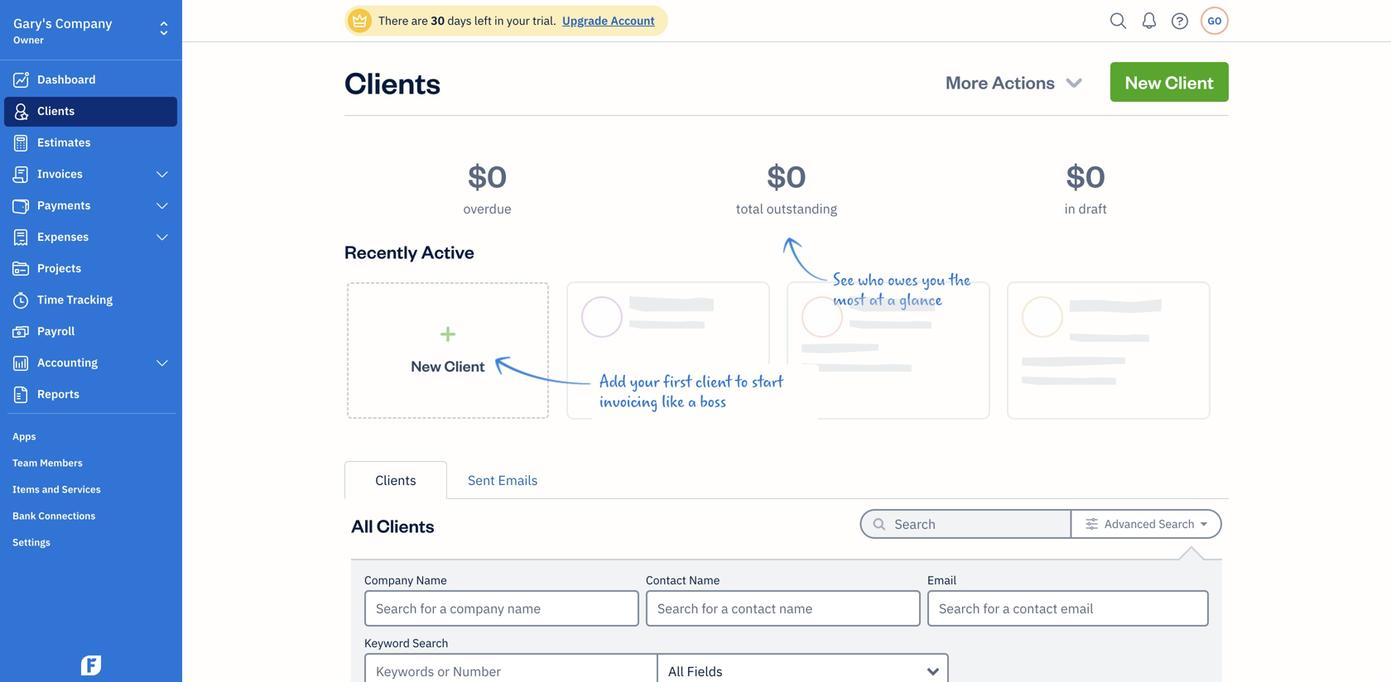 Task type: describe. For each thing, give the bounding box(es) containing it.
All Fields field
[[657, 653, 949, 682]]

apps link
[[4, 423, 177, 448]]

chevron large down image for invoices
[[155, 168, 170, 181]]

reports link
[[4, 380, 177, 410]]

start
[[752, 374, 783, 392]]

most
[[833, 292, 866, 310]]

add your first client to start invoicing like a boss
[[600, 374, 783, 412]]

Search for a contact email text field
[[929, 592, 1207, 625]]

search for advanced search
[[1159, 516, 1195, 532]]

crown image
[[351, 12, 369, 29]]

1 vertical spatial company
[[364, 573, 413, 588]]

left
[[474, 13, 492, 28]]

email
[[928, 573, 957, 588]]

$0 for $0 overdue
[[468, 156, 507, 195]]

glance
[[900, 292, 942, 310]]

clients up company name
[[377, 514, 434, 537]]

in inside $0 in draft
[[1065, 200, 1076, 217]]

name for contact name
[[689, 573, 720, 588]]

Search text field
[[895, 511, 1044, 537]]

members
[[40, 456, 83, 470]]

contact name
[[646, 573, 720, 588]]

clients inside main element
[[37, 103, 75, 118]]

accounting
[[37, 355, 98, 370]]

there
[[378, 13, 409, 28]]

0 vertical spatial client
[[1165, 70, 1214, 94]]

1 vertical spatial new
[[411, 356, 441, 375]]

overdue
[[463, 200, 512, 217]]

accounting link
[[4, 349, 177, 378]]

advanced
[[1105, 516, 1156, 532]]

settings image
[[1085, 518, 1099, 531]]

payroll link
[[4, 317, 177, 347]]

fields
[[687, 663, 723, 680]]

1 horizontal spatial new client
[[1125, 70, 1214, 94]]

bank connections
[[12, 509, 96, 523]]

time tracking link
[[4, 286, 177, 316]]

total
[[736, 200, 764, 217]]

0 horizontal spatial client
[[444, 356, 485, 375]]

0 vertical spatial your
[[507, 13, 530, 28]]

$0 in draft
[[1065, 156, 1107, 217]]

go button
[[1201, 7, 1229, 35]]

expense image
[[11, 229, 31, 246]]

invoicing
[[600, 393, 658, 412]]

go
[[1208, 14, 1222, 27]]

outstanding
[[767, 200, 837, 217]]

clients up all clients
[[375, 472, 416, 489]]

main element
[[0, 0, 224, 682]]

advanced search
[[1105, 516, 1195, 532]]

dashboard image
[[11, 72, 31, 89]]

$0 for $0 total outstanding
[[767, 156, 806, 195]]

notifications image
[[1136, 4, 1163, 37]]

reports
[[37, 386, 79, 402]]

a inside the see who owes you the most at a glance
[[887, 292, 896, 310]]

$0 for $0 in draft
[[1066, 156, 1106, 195]]

report image
[[11, 387, 31, 403]]

1 vertical spatial clients link
[[345, 461, 447, 499]]

estimates
[[37, 135, 91, 150]]

invoices
[[37, 166, 83, 181]]

upgrade account link
[[559, 13, 655, 28]]

freshbooks image
[[78, 656, 104, 676]]

are
[[411, 13, 428, 28]]

apps
[[12, 430, 36, 443]]

first
[[663, 374, 692, 392]]

company inside gary's company owner
[[55, 14, 112, 32]]

plus image
[[439, 326, 458, 343]]

$0 overdue
[[463, 156, 512, 217]]

client
[[696, 374, 732, 392]]

estimates link
[[4, 128, 177, 158]]

trial.
[[533, 13, 556, 28]]

sent emails
[[468, 472, 538, 489]]

team
[[12, 456, 37, 470]]

$0 total outstanding
[[736, 156, 837, 217]]

owes
[[888, 272, 918, 290]]

payroll
[[37, 323, 75, 339]]

who
[[858, 272, 884, 290]]

clients link inside main element
[[4, 97, 177, 127]]

actions
[[992, 70, 1055, 94]]

active
[[421, 240, 474, 263]]

items
[[12, 483, 40, 496]]

emails
[[498, 472, 538, 489]]

like
[[662, 393, 684, 412]]

0 horizontal spatial new client
[[411, 356, 485, 375]]

there are 30 days left in your trial. upgrade account
[[378, 13, 655, 28]]

gary's
[[13, 14, 52, 32]]

payments link
[[4, 191, 177, 221]]

all for all clients
[[351, 514, 373, 537]]

team members link
[[4, 450, 177, 475]]

see
[[833, 272, 854, 290]]

keyword
[[364, 636, 410, 651]]

0 horizontal spatial new client link
[[347, 282, 549, 419]]

you
[[922, 272, 945, 290]]

upgrade
[[562, 13, 608, 28]]



Task type: locate. For each thing, give the bounding box(es) containing it.
0 horizontal spatial $0
[[468, 156, 507, 195]]

settings
[[12, 536, 50, 549]]

expenses
[[37, 229, 89, 244]]

more
[[946, 70, 988, 94]]

new client
[[1125, 70, 1214, 94], [411, 356, 485, 375]]

0 horizontal spatial your
[[507, 13, 530, 28]]

1 vertical spatial search
[[413, 636, 448, 651]]

advanced search button
[[1072, 511, 1221, 537]]

all inside field
[[668, 663, 684, 680]]

gary's company owner
[[13, 14, 112, 46]]

see who owes you the most at a glance
[[833, 272, 971, 310]]

clients link down dashboard link
[[4, 97, 177, 127]]

company right gary's
[[55, 14, 112, 32]]

name
[[416, 573, 447, 588], [689, 573, 720, 588]]

expenses link
[[4, 223, 177, 253]]

in left draft
[[1065, 200, 1076, 217]]

new down "notifications" image
[[1125, 70, 1162, 94]]

3 $0 from the left
[[1066, 156, 1106, 195]]

$0 up 'outstanding'
[[767, 156, 806, 195]]

account
[[611, 13, 655, 28]]

1 vertical spatial client
[[444, 356, 485, 375]]

your up invoicing
[[630, 374, 660, 392]]

sent
[[468, 472, 495, 489]]

bank connections link
[[4, 503, 177, 528]]

0 vertical spatial company
[[55, 14, 112, 32]]

projects
[[37, 260, 81, 276]]

1 horizontal spatial $0
[[767, 156, 806, 195]]

recently
[[345, 240, 418, 263]]

Keywords or Number text field
[[364, 653, 657, 682]]

all clients
[[351, 514, 434, 537]]

search for keyword search
[[413, 636, 448, 651]]

0 horizontal spatial in
[[495, 13, 504, 28]]

1 vertical spatial new client
[[411, 356, 485, 375]]

search inside dropdown button
[[1159, 516, 1195, 532]]

in right left
[[495, 13, 504, 28]]

0 vertical spatial a
[[887, 292, 896, 310]]

bank
[[12, 509, 36, 523]]

30
[[431, 13, 445, 28]]

client down go to help image
[[1165, 70, 1214, 94]]

money image
[[11, 324, 31, 340]]

chart image
[[11, 355, 31, 372]]

2 $0 from the left
[[767, 156, 806, 195]]

caretdown image
[[1201, 518, 1207, 531]]

1 horizontal spatial your
[[630, 374, 660, 392]]

clients link
[[4, 97, 177, 127], [345, 461, 447, 499]]

all fields
[[668, 663, 723, 680]]

$0 inside $0 in draft
[[1066, 156, 1106, 195]]

chevron large down image for accounting
[[155, 357, 170, 370]]

$0
[[468, 156, 507, 195], [767, 156, 806, 195], [1066, 156, 1106, 195]]

0 vertical spatial new client
[[1125, 70, 1214, 94]]

1 horizontal spatial company
[[364, 573, 413, 588]]

search image
[[1106, 9, 1132, 34]]

$0 up overdue at the left of page
[[468, 156, 507, 195]]

client
[[1165, 70, 1214, 94], [444, 356, 485, 375]]

new
[[1125, 70, 1162, 94], [411, 356, 441, 375]]

company name
[[364, 573, 447, 588]]

clients link up all clients
[[345, 461, 447, 499]]

dashboard link
[[4, 65, 177, 95]]

recently active
[[345, 240, 474, 263]]

0 vertical spatial new client link
[[1110, 62, 1229, 102]]

0 horizontal spatial clients link
[[4, 97, 177, 127]]

new client down plus 'icon'
[[411, 356, 485, 375]]

search left caretdown icon
[[1159, 516, 1195, 532]]

1 name from the left
[[416, 573, 447, 588]]

0 vertical spatial clients link
[[4, 97, 177, 127]]

time tracking
[[37, 292, 113, 307]]

go to help image
[[1167, 9, 1193, 34]]

0 horizontal spatial company
[[55, 14, 112, 32]]

1 $0 from the left
[[468, 156, 507, 195]]

services
[[62, 483, 101, 496]]

1 horizontal spatial all
[[668, 663, 684, 680]]

boss
[[700, 393, 726, 412]]

2 chevron large down image from the top
[[155, 200, 170, 213]]

0 vertical spatial chevron large down image
[[155, 168, 170, 181]]

items and services
[[12, 483, 101, 496]]

$0 inside $0 overdue
[[468, 156, 507, 195]]

$0 up draft
[[1066, 156, 1106, 195]]

draft
[[1079, 200, 1107, 217]]

clients down the "there"
[[345, 62, 441, 101]]

client image
[[11, 104, 31, 120]]

0 horizontal spatial a
[[688, 393, 696, 412]]

1 horizontal spatial clients link
[[345, 461, 447, 499]]

all left fields
[[668, 663, 684, 680]]

search
[[1159, 516, 1195, 532], [413, 636, 448, 651]]

name down all clients
[[416, 573, 447, 588]]

projects link
[[4, 254, 177, 284]]

a right like
[[688, 393, 696, 412]]

clients
[[345, 62, 441, 101], [37, 103, 75, 118], [375, 472, 416, 489], [377, 514, 434, 537]]

name for company name
[[416, 573, 447, 588]]

1 horizontal spatial in
[[1065, 200, 1076, 217]]

all
[[351, 514, 373, 537], [668, 663, 684, 680]]

1 horizontal spatial search
[[1159, 516, 1195, 532]]

items and services link
[[4, 476, 177, 501]]

your inside add your first client to start invoicing like a boss
[[630, 374, 660, 392]]

tracking
[[67, 292, 113, 307]]

estimate image
[[11, 135, 31, 152]]

dashboard
[[37, 72, 96, 87]]

1 horizontal spatial a
[[887, 292, 896, 310]]

0 vertical spatial new
[[1125, 70, 1162, 94]]

0 vertical spatial all
[[351, 514, 373, 537]]

all for all fields
[[668, 663, 684, 680]]

all up company name
[[351, 514, 373, 537]]

1 vertical spatial your
[[630, 374, 660, 392]]

days
[[447, 13, 472, 28]]

company down all clients
[[364, 573, 413, 588]]

timer image
[[11, 292, 31, 309]]

0 vertical spatial search
[[1159, 516, 1195, 532]]

settings link
[[4, 529, 177, 554]]

chevron large down image
[[155, 168, 170, 181], [155, 200, 170, 213], [155, 357, 170, 370]]

chevron large down image
[[155, 231, 170, 244]]

0 horizontal spatial search
[[413, 636, 448, 651]]

2 vertical spatial chevron large down image
[[155, 357, 170, 370]]

contact
[[646, 573, 686, 588]]

0 horizontal spatial all
[[351, 514, 373, 537]]

1 horizontal spatial client
[[1165, 70, 1214, 94]]

connections
[[38, 509, 96, 523]]

chevron large down image inside 'accounting' link
[[155, 357, 170, 370]]

1 vertical spatial a
[[688, 393, 696, 412]]

search right keyword
[[413, 636, 448, 651]]

team members
[[12, 456, 83, 470]]

new client link
[[1110, 62, 1229, 102], [347, 282, 549, 419]]

0 horizontal spatial new
[[411, 356, 441, 375]]

3 chevron large down image from the top
[[155, 357, 170, 370]]

your
[[507, 13, 530, 28], [630, 374, 660, 392]]

new down plus 'icon'
[[411, 356, 441, 375]]

the
[[949, 272, 971, 290]]

1 chevron large down image from the top
[[155, 168, 170, 181]]

1 vertical spatial new client link
[[347, 282, 549, 419]]

client down plus 'icon'
[[444, 356, 485, 375]]

0 vertical spatial in
[[495, 13, 504, 28]]

1 vertical spatial in
[[1065, 200, 1076, 217]]

invoice image
[[11, 166, 31, 183]]

1 horizontal spatial new client link
[[1110, 62, 1229, 102]]

more actions
[[946, 70, 1055, 94]]

and
[[42, 483, 59, 496]]

1 vertical spatial chevron large down image
[[155, 200, 170, 213]]

a
[[887, 292, 896, 310], [688, 393, 696, 412]]

at
[[869, 292, 884, 310]]

Search for a contact name text field
[[648, 592, 919, 625]]

payment image
[[11, 198, 31, 214]]

chevron large down image for payments
[[155, 200, 170, 213]]

more actions button
[[931, 62, 1101, 102]]

1 horizontal spatial name
[[689, 573, 720, 588]]

time
[[37, 292, 64, 307]]

add
[[600, 374, 626, 392]]

0 horizontal spatial name
[[416, 573, 447, 588]]

2 horizontal spatial $0
[[1066, 156, 1106, 195]]

keyword search
[[364, 636, 448, 651]]

owner
[[13, 33, 44, 46]]

clients up estimates
[[37, 103, 75, 118]]

a right at
[[887, 292, 896, 310]]

a inside add your first client to start invoicing like a boss
[[688, 393, 696, 412]]

your left trial.
[[507, 13, 530, 28]]

to
[[736, 374, 748, 392]]

1 vertical spatial all
[[668, 663, 684, 680]]

sent emails link
[[447, 461, 559, 499]]

1 horizontal spatial new
[[1125, 70, 1162, 94]]

Search for a company name text field
[[366, 592, 638, 625]]

payments
[[37, 198, 91, 213]]

2 name from the left
[[689, 573, 720, 588]]

new client down go to help image
[[1125, 70, 1214, 94]]

$0 inside $0 total outstanding
[[767, 156, 806, 195]]

name right the contact
[[689, 573, 720, 588]]

chevrondown image
[[1063, 70, 1086, 94]]

project image
[[11, 261, 31, 277]]



Task type: vqa. For each thing, say whether or not it's contained in the screenshot.
Invoices 'link'
yes



